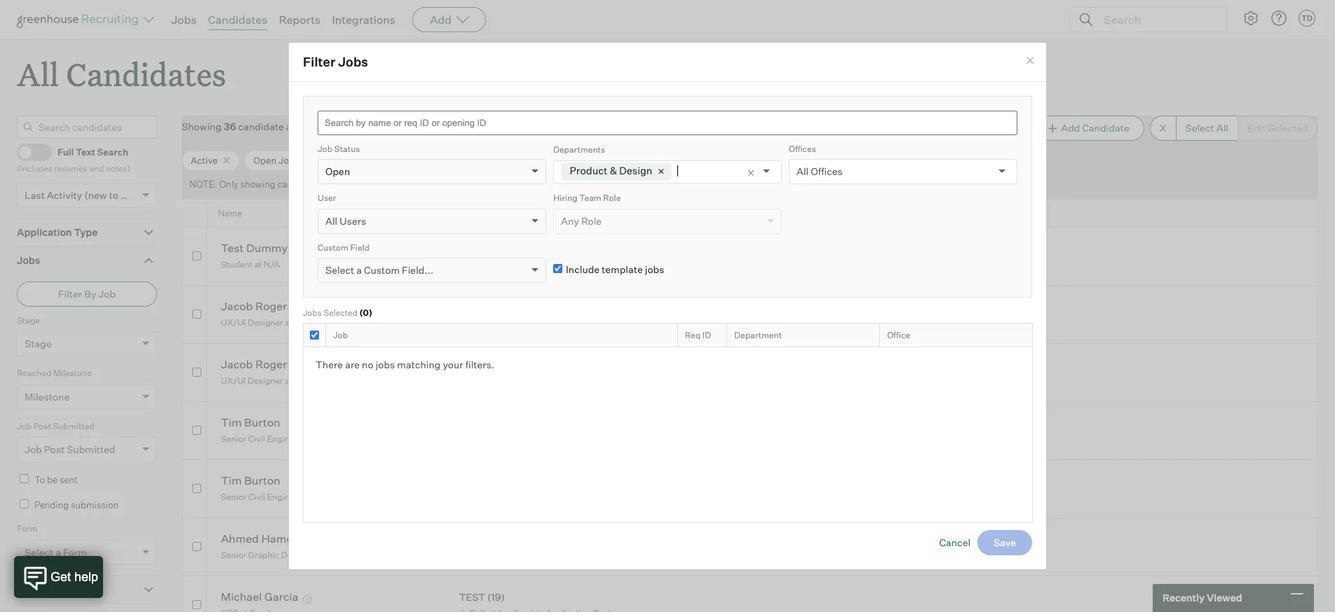 Task type: describe. For each thing, give the bounding box(es) containing it.
morley
[[328, 550, 355, 561]]

search
[[97, 147, 128, 158]]

any
[[561, 215, 579, 227]]

reached
[[17, 368, 51, 379]]

select for select all
[[1185, 122, 1214, 134]]

users
[[340, 215, 366, 227]]

1 vertical spatial submitted
[[67, 444, 115, 456]]

engineer for 2nd tim burton link from the bottom of the page
[[267, 434, 302, 445]]

0 horizontal spatial custom
[[318, 242, 348, 253]]

showing 36 candidate applications
[[182, 121, 342, 133]]

0 vertical spatial submitted
[[53, 421, 95, 432]]

office
[[887, 330, 910, 340]]

all candidates
[[17, 53, 226, 95]]

pending submission
[[34, 500, 119, 511]]

department
[[734, 330, 782, 340]]

michael garcia link
[[221, 591, 298, 607]]

(new
[[84, 189, 107, 201]]

last activity (new to old)
[[25, 189, 139, 201]]

note: only showing candidates for which you have edit permissions.
[[189, 179, 476, 190]]

jobs left the selected
[[303, 308, 322, 318]]

profile details
[[17, 584, 83, 596]]

student
[[221, 259, 252, 270]]

tim burton senior civil engineer at rsa engineering for 2nd tim burton link from the bottom of the page
[[221, 416, 381, 445]]

last activity (new to old) option
[[25, 189, 139, 201]]

2 rsa from the top
[[314, 492, 331, 503]]

name
[[218, 208, 242, 219]]

add for add candidate
[[1061, 122, 1080, 134]]

user
[[318, 193, 336, 203]]

1 horizontal spatial jobs
[[645, 263, 664, 275]]

holding for jacob rogers
[[568, 318, 599, 328]]

hamoud
[[261, 533, 306, 547]]

0 vertical spatial candidates
[[208, 13, 268, 27]]

x link
[[1150, 116, 1176, 141]]

0 vertical spatial post
[[34, 421, 51, 432]]

1 vertical spatial offices
[[811, 166, 843, 177]]

profile
[[17, 584, 48, 596]]

design
[[619, 165, 652, 177]]

&
[[610, 165, 617, 177]]

greenhouse recruiting image
[[17, 11, 143, 28]]

include
[[566, 263, 600, 275]]

engineering for 2nd tim burton link from the bottom of the page
[[333, 434, 381, 445]]

1 horizontal spatial form
[[63, 547, 87, 559]]

1 test (19) from the top
[[459, 359, 505, 371]]

none field inside filter jobs dialog
[[677, 162, 681, 180]]

schedule for jacob rogers
[[518, 318, 553, 328]]

jobs down integrations
[[338, 54, 368, 69]]

ux/ui for 2nd 'jacob rogers' link from the bottom of the page
[[221, 318, 246, 328]]

schedule for test dummy
[[518, 259, 553, 270]]

at inside ahmed hamoud senior graphic designer at morley
[[319, 550, 326, 561]]

req id
[[685, 330, 711, 340]]

which
[[339, 179, 363, 190]]

select a form
[[25, 547, 87, 559]]

status
[[334, 143, 360, 154]]

all right x
[[1216, 122, 1229, 134]]

0 vertical spatial job post submitted
[[17, 421, 95, 432]]

inc. for 1st 'jacob rogers' link from the bottom
[[330, 376, 344, 386]]

interview to schedule for holding tank for test dummy
[[470, 259, 620, 270]]

garcia
[[264, 591, 298, 605]]

interview to schedule for holding tank link for test dummy
[[457, 258, 624, 271]]

1 vertical spatial role
[[581, 215, 602, 227]]

jobs up candidates
[[278, 155, 299, 166]]

select all
[[1185, 122, 1229, 134]]

you
[[365, 179, 380, 190]]

a for custom
[[356, 264, 362, 276]]

notes)
[[106, 164, 130, 174]]

tim for 2nd tim burton link from the top
[[221, 474, 242, 488]]

michael garcia
[[221, 591, 298, 605]]

form element
[[17, 523, 157, 575]]

test
[[221, 242, 244, 256]]

1 vertical spatial post
[[44, 444, 65, 456]]

filter jobs
[[303, 54, 368, 69]]

2 jacob rogers link from the top
[[221, 358, 293, 374]]

1 jacob rogers link from the top
[[221, 300, 293, 316]]

michael
[[221, 591, 262, 605]]

all for all offices
[[797, 166, 809, 177]]

job inside button
[[98, 288, 116, 300]]

all users
[[325, 215, 366, 227]]

job/status
[[471, 208, 516, 219]]

only
[[219, 179, 238, 190]]

clear all image
[[746, 168, 756, 178]]

open for open
[[325, 166, 350, 177]]

tank for jacob rogers
[[601, 318, 620, 328]]

showing
[[182, 121, 222, 133]]

cancel link
[[939, 537, 971, 549]]

civil for 2nd tim burton link from the top
[[248, 492, 265, 503]]

req
[[685, 330, 701, 340]]

reports
[[279, 13, 321, 27]]

inc. for 2nd 'jacob rogers' link from the bottom of the page
[[330, 318, 344, 328]]

be
[[47, 475, 58, 486]]

old)
[[121, 189, 139, 201]]

(includes
[[17, 164, 52, 174]]

have
[[382, 179, 402, 190]]

showing
[[240, 179, 275, 190]]

tank for test dummy
[[601, 259, 620, 270]]

open option
[[325, 166, 350, 177]]

clear all element
[[743, 161, 763, 183]]

1 vertical spatial job post submitted
[[25, 444, 115, 456]]

graphic
[[248, 550, 279, 561]]

application type
[[17, 226, 98, 238]]

note:
[[189, 179, 217, 190]]

rogers for 2nd 'jacob rogers' link from the bottom of the page
[[255, 300, 293, 314]]

application
[[17, 226, 72, 238]]

candidate reports are now available! apply filters and select "view in app" element
[[899, 116, 1027, 141]]

ahmed hamoud link
[[221, 533, 306, 549]]

no
[[362, 359, 373, 371]]

To be sent checkbox
[[20, 475, 29, 484]]

add button
[[412, 7, 486, 32]]

applications
[[286, 121, 342, 133]]

x
[[1160, 122, 1166, 134]]

1 rsa from the top
[[314, 434, 331, 445]]

ahmed
[[221, 533, 259, 547]]

select all link
[[1176, 116, 1238, 141]]

close image
[[1025, 55, 1036, 66]]

1 vertical spatial candidates
[[66, 53, 226, 95]]

td button
[[1299, 10, 1315, 27]]

template
[[602, 263, 643, 275]]

open jobs
[[253, 155, 299, 166]]

configure image
[[1243, 10, 1259, 27]]

to
[[34, 475, 45, 486]]

interview for jacob rogers
[[470, 318, 506, 328]]

viewed
[[1207, 593, 1242, 605]]

field...
[[402, 264, 434, 276]]

engineer for 2nd tim burton link from the top
[[267, 492, 302, 503]]

2 test (19) from the top
[[459, 592, 505, 604]]

resumes
[[54, 164, 87, 174]]

select a custom field...
[[325, 264, 434, 276]]

holding for test dummy
[[568, 259, 599, 270]]

are
[[345, 359, 360, 371]]

michael garcia has been in application review for more than 5 days image
[[301, 596, 313, 605]]

your
[[443, 359, 463, 371]]



Task type: locate. For each thing, give the bounding box(es) containing it.
1 vertical spatial jacob rogers link
[[221, 358, 293, 374]]

1 vertical spatial stage
[[25, 338, 52, 350]]

open up the 'showing'
[[253, 155, 276, 166]]

activity
[[47, 189, 82, 201]]

2 vertical spatial for
[[555, 318, 566, 328]]

add
[[430, 13, 452, 27], [1061, 122, 1080, 134]]

interview to schedule for holding tank down "any"
[[470, 259, 620, 270]]

select inside select all link
[[1185, 122, 1214, 134]]

0 vertical spatial add
[[430, 13, 452, 27]]

form up details
[[63, 547, 87, 559]]

0 vertical spatial jobs
[[645, 263, 664, 275]]

1 vertical spatial civil
[[248, 492, 265, 503]]

post down "reached"
[[34, 421, 51, 432]]

2 schedule from the top
[[518, 318, 553, 328]]

interview to schedule for holding tank for jacob rogers
[[470, 318, 620, 328]]

1 interview to schedule for holding tank link from the top
[[457, 258, 624, 271]]

jacob rogers ux/ui designer at anyway, inc.
[[221, 300, 344, 328], [221, 358, 344, 386]]

candidates link
[[208, 13, 268, 27]]

2 burton from the top
[[244, 474, 280, 488]]

test dummy student at n/a
[[221, 242, 288, 270]]

for for jacob rogers
[[555, 318, 566, 328]]

checkmark image
[[23, 147, 34, 157]]

2 vertical spatial select
[[25, 547, 53, 559]]

2 engineering from the top
[[333, 492, 381, 503]]

custom left field
[[318, 242, 348, 253]]

for down include template jobs checkbox
[[555, 318, 566, 328]]

2 interview to schedule for holding tank from the top
[[470, 318, 620, 328]]

details
[[50, 584, 83, 596]]

0 vertical spatial stage
[[17, 315, 40, 326]]

2 vertical spatial designer
[[281, 550, 317, 561]]

tim burton senior civil engineer at rsa engineering
[[221, 416, 381, 445], [221, 474, 381, 503]]

1 vertical spatial for
[[555, 259, 566, 270]]

interview to schedule for holding tank link down "any"
[[457, 258, 624, 271]]

designer
[[248, 318, 283, 328], [248, 376, 283, 386], [281, 550, 317, 561]]

0 vertical spatial interview to schedule for holding tank link
[[457, 258, 624, 271]]

senior for ahmed hamoud link in the left bottom of the page
[[221, 550, 246, 561]]

select down custom field
[[325, 264, 354, 276]]

0 vertical spatial tank
[[601, 259, 620, 270]]

0 vertical spatial rsa
[[314, 434, 331, 445]]

0 horizontal spatial jobs
[[376, 359, 395, 371]]

senior inside ahmed hamoud senior graphic designer at morley
[[221, 550, 246, 561]]

and
[[89, 164, 104, 174]]

1 vertical spatial inc.
[[330, 376, 344, 386]]

job
[[318, 143, 333, 154], [98, 288, 116, 300], [333, 330, 348, 340], [17, 421, 32, 432], [25, 444, 42, 456]]

ux/ui for 1st 'jacob rogers' link from the bottom
[[221, 376, 246, 386]]

0 vertical spatial offices
[[789, 143, 816, 154]]

0 vertical spatial interview to schedule for holding tank
[[470, 259, 620, 270]]

1 interview to schedule for holding tank from the top
[[470, 259, 620, 270]]

0 vertical spatial tim burton senior civil engineer at rsa engineering
[[221, 416, 381, 445]]

0 vertical spatial role
[[603, 193, 621, 203]]

for down "any"
[[555, 259, 566, 270]]

0 vertical spatial engineer
[[267, 434, 302, 445]]

post
[[34, 421, 51, 432], [44, 444, 65, 456]]

1 vertical spatial tank
[[601, 318, 620, 328]]

2 civil from the top
[[248, 492, 265, 503]]

jacob rogers ux/ui designer at anyway, inc. for 1st 'jacob rogers' link from the bottom
[[221, 358, 344, 386]]

Include template jobs checkbox
[[553, 264, 562, 273]]

product
[[570, 165, 607, 177]]

role right "any"
[[581, 215, 602, 227]]

reached milestone
[[17, 368, 92, 379]]

0 vertical spatial filter
[[303, 54, 335, 69]]

1 vertical spatial jacob rogers ux/ui designer at anyway, inc.
[[221, 358, 344, 386]]

0 vertical spatial milestone
[[53, 368, 92, 379]]

0 vertical spatial holding
[[568, 259, 599, 270]]

edit
[[404, 179, 420, 190]]

td
[[1301, 13, 1313, 23]]

0 horizontal spatial a
[[56, 547, 61, 559]]

Pending submission checkbox
[[20, 500, 29, 509]]

jobs right no
[[376, 359, 395, 371]]

anyway,
[[295, 318, 328, 328], [295, 376, 328, 386]]

select up profile
[[25, 547, 53, 559]]

anyway, down "there"
[[295, 376, 328, 386]]

1 vertical spatial add
[[1061, 122, 1080, 134]]

a inside filter jobs dialog
[[356, 264, 362, 276]]

form
[[17, 524, 37, 534], [63, 547, 87, 559]]

a up 'profile details'
[[56, 547, 61, 559]]

submission
[[71, 500, 119, 511]]

2 vertical spatial senior
[[221, 550, 246, 561]]

designer for 1st 'jacob rogers' link from the bottom
[[248, 376, 283, 386]]

0 horizontal spatial add
[[430, 13, 452, 27]]

0 vertical spatial anyway,
[[295, 318, 328, 328]]

stage element
[[17, 314, 157, 367]]

0 vertical spatial a
[[356, 264, 362, 276]]

1 vertical spatial engineering
[[333, 492, 381, 503]]

rogers down "n/a"
[[255, 300, 293, 314]]

rsa
[[314, 434, 331, 445], [314, 492, 331, 503]]

1 jacob from the top
[[221, 300, 253, 314]]

0 vertical spatial custom
[[318, 242, 348, 253]]

civil for 2nd tim burton link from the bottom of the page
[[248, 434, 265, 445]]

0 vertical spatial test
[[459, 359, 485, 371]]

full
[[57, 147, 74, 158]]

1 interview from the top
[[470, 259, 506, 270]]

dummy
[[246, 242, 288, 256]]

add inside popup button
[[430, 13, 452, 27]]

add for add
[[430, 13, 452, 27]]

to
[[109, 189, 118, 201], [508, 259, 516, 270], [508, 318, 516, 328]]

1 vertical spatial holding
[[568, 318, 599, 328]]

any role
[[561, 215, 602, 227]]

1 ux/ui from the top
[[221, 318, 246, 328]]

1 vertical spatial engineer
[[267, 492, 302, 503]]

1 engineering from the top
[[333, 434, 381, 445]]

1 vertical spatial ux/ui
[[221, 376, 246, 386]]

candidates
[[277, 179, 323, 190]]

all for all candidates
[[17, 53, 59, 95]]

last
[[25, 189, 45, 201]]

1 vertical spatial senior
[[221, 492, 246, 503]]

product & design
[[570, 165, 652, 177]]

all down greenhouse recruiting image
[[17, 53, 59, 95]]

None checkbox
[[192, 252, 201, 261], [310, 331, 319, 340], [192, 368, 201, 377], [192, 426, 201, 435], [192, 484, 201, 493], [192, 252, 201, 261], [310, 331, 319, 340], [192, 368, 201, 377], [192, 426, 201, 435], [192, 484, 201, 493]]

select inside form element
[[25, 547, 53, 559]]

departments
[[553, 144, 605, 155]]

a inside form element
[[56, 547, 61, 559]]

1 vertical spatial jobs
[[376, 359, 395, 371]]

1 vertical spatial test
[[459, 592, 485, 604]]

1 tank from the top
[[601, 259, 620, 270]]

permissions.
[[422, 179, 476, 190]]

reports link
[[279, 13, 321, 27]]

0 vertical spatial tim
[[221, 416, 242, 430]]

1 vertical spatial interview
[[470, 318, 506, 328]]

filter for filter by job
[[58, 288, 82, 300]]

0 vertical spatial jacob rogers ux/ui designer at anyway, inc.
[[221, 300, 344, 328]]

rogers left "there"
[[255, 358, 293, 372]]

interview to schedule for holding tank down include template jobs checkbox
[[470, 318, 620, 328]]

1 civil from the top
[[248, 434, 265, 445]]

type
[[74, 226, 98, 238]]

holding
[[568, 259, 599, 270], [568, 318, 599, 328]]

senior for 2nd tim burton link from the top
[[221, 492, 246, 503]]

for for test dummy
[[555, 259, 566, 270]]

schedule left include
[[518, 259, 553, 270]]

0 horizontal spatial select
[[25, 547, 53, 559]]

2 engineer from the top
[[267, 492, 302, 503]]

recently
[[1163, 593, 1205, 605]]

all right clear all element
[[797, 166, 809, 177]]

text
[[76, 147, 95, 158]]

inc. left the (0)
[[330, 318, 344, 328]]

sent
[[60, 475, 78, 486]]

all
[[17, 53, 59, 95], [1216, 122, 1229, 134], [797, 166, 809, 177], [325, 215, 337, 227]]

0 vertical spatial jacob
[[221, 300, 253, 314]]

holding right include template jobs checkbox
[[568, 259, 599, 270]]

candidates down jobs link
[[66, 53, 226, 95]]

candidate
[[1082, 122, 1129, 134]]

1 vertical spatial interview to schedule for holding tank
[[470, 318, 620, 328]]

Search candidates field
[[17, 116, 157, 139]]

interview to schedule for holding tank link for jacob rogers
[[457, 316, 624, 330]]

0 vertical spatial schedule
[[518, 259, 553, 270]]

jobs down application
[[17, 255, 40, 267]]

1 vertical spatial tim burton senior civil engineer at rsa engineering
[[221, 474, 381, 503]]

jacob rogers link
[[221, 300, 293, 316], [221, 358, 293, 374]]

36
[[224, 121, 236, 133]]

jobs left candidates link
[[171, 13, 197, 27]]

1 test from the top
[[459, 359, 485, 371]]

milestone down "reached milestone"
[[25, 391, 70, 403]]

select for select a form
[[25, 547, 53, 559]]

anyway, for 1st 'jacob rogers' link from the bottom
[[295, 376, 328, 386]]

2 horizontal spatial select
[[1185, 122, 1214, 134]]

civil
[[248, 434, 265, 445], [248, 492, 265, 503]]

2 interview to schedule for holding tank link from the top
[[457, 316, 624, 330]]

submitted up sent
[[67, 444, 115, 456]]

1 holding from the top
[[568, 259, 599, 270]]

schedule down include template jobs checkbox
[[518, 318, 553, 328]]

reached milestone element
[[17, 367, 157, 420]]

submitted down reached milestone element
[[53, 421, 95, 432]]

2 tim from the top
[[221, 474, 242, 488]]

a for form
[[56, 547, 61, 559]]

matching
[[397, 359, 441, 371]]

jacob for 2nd 'jacob rogers' link from the bottom of the page
[[221, 300, 253, 314]]

Search by name or req ID or opening ID field
[[318, 110, 1017, 135]]

1 horizontal spatial custom
[[364, 264, 400, 276]]

ahmed hamoud senior graphic designer at morley
[[221, 533, 355, 561]]

field
[[350, 242, 370, 253]]

tim for 2nd tim burton link from the bottom of the page
[[221, 416, 242, 430]]

0 vertical spatial jacob rogers link
[[221, 300, 293, 316]]

2 anyway, from the top
[[295, 376, 328, 386]]

1 vertical spatial rogers
[[255, 358, 293, 372]]

2 rogers from the top
[[255, 358, 293, 372]]

form down pending submission checkbox
[[17, 524, 37, 534]]

2 ux/ui from the top
[[221, 376, 246, 386]]

2 senior from the top
[[221, 492, 246, 503]]

anyway, up "there"
[[295, 318, 328, 328]]

Search text field
[[1100, 9, 1214, 30]]

filter by job button
[[17, 282, 157, 307]]

full text search (includes resumes and notes)
[[17, 147, 130, 174]]

(19)
[[487, 359, 505, 371], [487, 592, 505, 604]]

rogers
[[255, 300, 293, 314], [255, 358, 293, 372]]

select right x
[[1185, 122, 1214, 134]]

candidates
[[208, 13, 268, 27], [66, 53, 226, 95]]

0 horizontal spatial form
[[17, 524, 37, 534]]

senior for 2nd tim burton link from the bottom of the page
[[221, 434, 246, 445]]

2 holding from the top
[[568, 318, 599, 328]]

there
[[316, 359, 343, 371]]

1 vertical spatial jacob
[[221, 358, 253, 372]]

1 vertical spatial anyway,
[[295, 376, 328, 386]]

tank right include
[[601, 259, 620, 270]]

candidate
[[238, 121, 284, 133]]

1 tim burton link from the top
[[221, 416, 280, 432]]

0 vertical spatial test (19)
[[459, 359, 505, 371]]

job post submitted down reached milestone element
[[17, 421, 95, 432]]

jacob
[[221, 300, 253, 314], [221, 358, 253, 372]]

filter inside button
[[58, 288, 82, 300]]

interview down job/status on the left top
[[470, 259, 506, 270]]

None field
[[677, 162, 681, 180]]

role right "team"
[[603, 193, 621, 203]]

2 tim burton link from the top
[[221, 474, 280, 490]]

0 horizontal spatial open
[[253, 155, 276, 166]]

0 vertical spatial for
[[325, 179, 337, 190]]

1 jacob rogers ux/ui designer at anyway, inc. from the top
[[221, 300, 344, 328]]

hiring
[[553, 193, 578, 203]]

to for jacob rogers
[[508, 318, 516, 328]]

add candidate
[[1061, 122, 1129, 134]]

1 horizontal spatial add
[[1061, 122, 1080, 134]]

at
[[254, 259, 262, 270], [285, 318, 293, 328], [285, 376, 293, 386], [304, 434, 312, 445], [304, 492, 312, 503], [319, 550, 326, 561]]

active
[[191, 155, 218, 166]]

2 vertical spatial to
[[508, 318, 516, 328]]

designer inside ahmed hamoud senior graphic designer at morley
[[281, 550, 317, 561]]

1 horizontal spatial open
[[325, 166, 350, 177]]

ux/ui
[[221, 318, 246, 328], [221, 376, 246, 386]]

interview
[[470, 259, 506, 270], [470, 318, 506, 328]]

3 senior from the top
[[221, 550, 246, 561]]

2 jacob from the top
[[221, 358, 253, 372]]

filter down the reports
[[303, 54, 335, 69]]

1 vertical spatial filter
[[58, 288, 82, 300]]

jobs
[[645, 263, 664, 275], [376, 359, 395, 371]]

jacob rogers ux/ui designer at anyway, inc. for 2nd 'jacob rogers' link from the bottom of the page
[[221, 300, 344, 328]]

1 vertical spatial tim burton link
[[221, 474, 280, 490]]

0 vertical spatial senior
[[221, 434, 246, 445]]

custom down field
[[364, 264, 400, 276]]

candidates right jobs link
[[208, 13, 268, 27]]

1 vertical spatial rsa
[[314, 492, 331, 503]]

open up "note: only showing candidates for which you have edit permissions."
[[325, 166, 350, 177]]

job post submitted up sent
[[25, 444, 115, 456]]

0 vertical spatial select
[[1185, 122, 1214, 134]]

interview to schedule for holding tank link
[[457, 258, 624, 271], [457, 316, 624, 330]]

custom
[[318, 242, 348, 253], [364, 264, 400, 276]]

1 vertical spatial test (19)
[[459, 592, 505, 604]]

jobs selected (0)
[[303, 308, 372, 318]]

None checkbox
[[192, 310, 201, 319], [192, 543, 201, 552], [192, 601, 201, 610], [192, 310, 201, 319], [192, 543, 201, 552], [192, 601, 201, 610]]

1 anyway, from the top
[[295, 318, 328, 328]]

holding down include
[[568, 318, 599, 328]]

1 horizontal spatial select
[[325, 264, 354, 276]]

by
[[84, 288, 96, 300]]

test
[[459, 359, 485, 371], [459, 592, 485, 604]]

selected
[[324, 308, 357, 318]]

tank down include template jobs
[[601, 318, 620, 328]]

tim burton link
[[221, 416, 280, 432], [221, 474, 280, 490]]

filter inside dialog
[[303, 54, 335, 69]]

1 burton from the top
[[244, 416, 280, 430]]

td button
[[1296, 7, 1318, 29]]

1 horizontal spatial a
[[356, 264, 362, 276]]

open inside filter jobs dialog
[[325, 166, 350, 177]]

1 engineer from the top
[[267, 434, 302, 445]]

2 test from the top
[[459, 592, 485, 604]]

rogers for 1st 'jacob rogers' link from the bottom
[[255, 358, 293, 372]]

1 vertical spatial custom
[[364, 264, 400, 276]]

2 tank from the top
[[601, 318, 620, 328]]

all for all users
[[325, 215, 337, 227]]

select inside filter jobs dialog
[[325, 264, 354, 276]]

integrations
[[332, 13, 396, 27]]

all left the users
[[325, 215, 337, 227]]

tim burton senior civil engineer at rsa engineering for 2nd tim burton link from the top
[[221, 474, 381, 503]]

0 vertical spatial rogers
[[255, 300, 293, 314]]

select for select a custom field...
[[325, 264, 354, 276]]

burton
[[244, 416, 280, 430], [244, 474, 280, 488]]

filter for filter jobs
[[303, 54, 335, 69]]

1 tim from the top
[[221, 416, 242, 430]]

0 vertical spatial inc.
[[330, 318, 344, 328]]

to for test dummy
[[508, 259, 516, 270]]

filter left by
[[58, 288, 82, 300]]

1 vertical spatial burton
[[244, 474, 280, 488]]

0 vertical spatial (19)
[[487, 359, 505, 371]]

1 horizontal spatial role
[[603, 193, 621, 203]]

inc. down "there"
[[330, 376, 344, 386]]

1 vertical spatial form
[[63, 547, 87, 559]]

1 vertical spatial designer
[[248, 376, 283, 386]]

engineering for 2nd tim burton link from the top
[[333, 492, 381, 503]]

2 inc. from the top
[[330, 376, 344, 386]]

custom field
[[318, 242, 370, 253]]

filter
[[303, 54, 335, 69], [58, 288, 82, 300]]

jobs right template
[[645, 263, 664, 275]]

open for open jobs
[[253, 155, 276, 166]]

0 horizontal spatial role
[[581, 215, 602, 227]]

0 vertical spatial designer
[[248, 318, 283, 328]]

0 vertical spatial form
[[17, 524, 37, 534]]

filter jobs dialog
[[288, 42, 1047, 571]]

post up the to be sent
[[44, 444, 65, 456]]

test dummy link
[[221, 242, 288, 258]]

1 vertical spatial select
[[325, 264, 354, 276]]

for up user
[[325, 179, 337, 190]]

0 vertical spatial tim burton link
[[221, 416, 280, 432]]

n/a
[[264, 259, 280, 270]]

0 vertical spatial to
[[109, 189, 118, 201]]

jacob for 1st 'jacob rogers' link from the bottom
[[221, 358, 253, 372]]

2 interview from the top
[[470, 318, 506, 328]]

designer for 2nd 'jacob rogers' link from the bottom of the page
[[248, 318, 283, 328]]

1 (19) from the top
[[487, 359, 505, 371]]

1 rogers from the top
[[255, 300, 293, 314]]

1 vertical spatial milestone
[[25, 391, 70, 403]]

interview up 'filters.'
[[470, 318, 506, 328]]

1 senior from the top
[[221, 434, 246, 445]]

milestone down the stage 'element'
[[53, 368, 92, 379]]

all offices
[[797, 166, 843, 177]]

to be sent
[[34, 475, 78, 486]]

job status
[[318, 143, 360, 154]]

job post submitted element
[[17, 420, 157, 473]]

interview to schedule for holding tank link down include template jobs checkbox
[[457, 316, 624, 330]]

interview for test dummy
[[470, 259, 506, 270]]

1 tim burton senior civil engineer at rsa engineering from the top
[[221, 416, 381, 445]]

0 horizontal spatial filter
[[58, 288, 82, 300]]

0 vertical spatial civil
[[248, 434, 265, 445]]

1 vertical spatial schedule
[[518, 318, 553, 328]]

at inside test dummy student at n/a
[[254, 259, 262, 270]]

a down field
[[356, 264, 362, 276]]

2 tim burton senior civil engineer at rsa engineering from the top
[[221, 474, 381, 503]]

milestone
[[53, 368, 92, 379], [25, 391, 70, 403]]

1 horizontal spatial filter
[[303, 54, 335, 69]]

1 inc. from the top
[[330, 318, 344, 328]]

team
[[579, 193, 601, 203]]

0 vertical spatial burton
[[244, 416, 280, 430]]

1 schedule from the top
[[518, 259, 553, 270]]

2 (19) from the top
[[487, 592, 505, 604]]

1 vertical spatial tim
[[221, 474, 242, 488]]

2 jacob rogers ux/ui designer at anyway, inc. from the top
[[221, 358, 344, 386]]

anyway, for 2nd 'jacob rogers' link from the bottom of the page
[[295, 318, 328, 328]]



Task type: vqa. For each thing, say whether or not it's contained in the screenshot.
Designer to the bottom
yes



